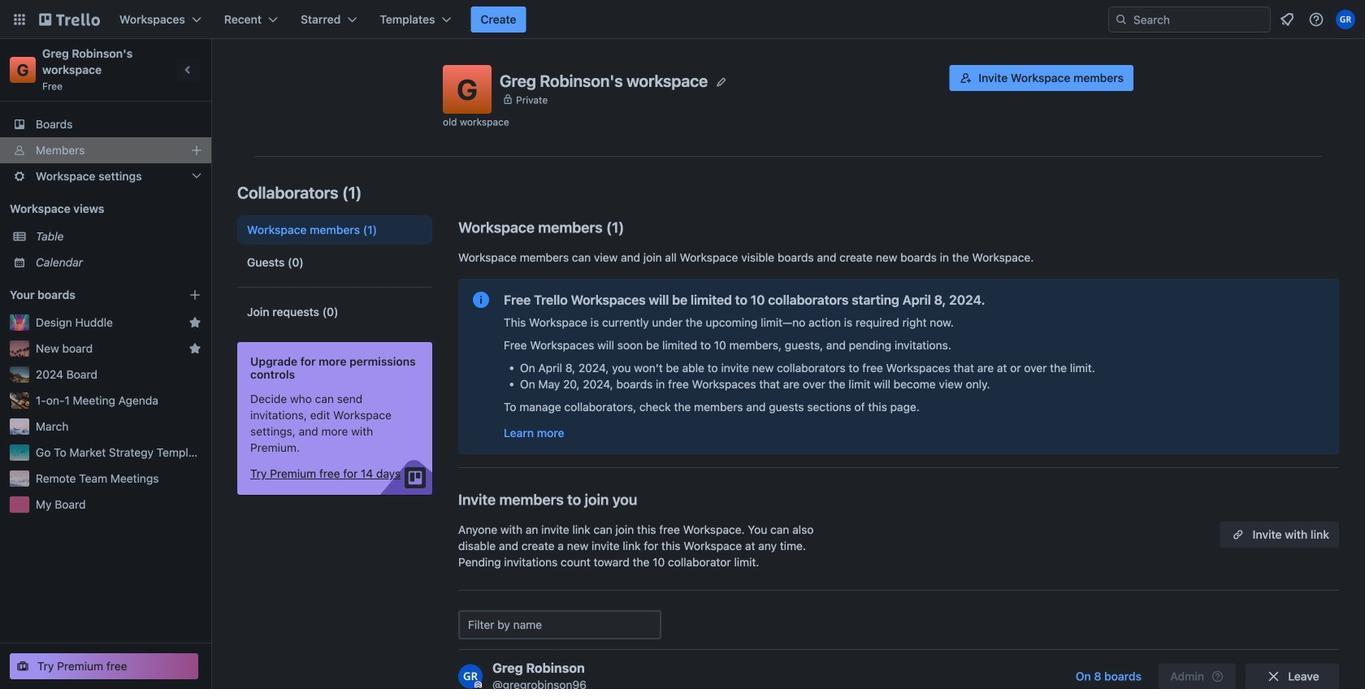 Task type: locate. For each thing, give the bounding box(es) containing it.
back to home image
[[39, 7, 100, 33]]

search image
[[1115, 13, 1129, 26]]

primary element
[[0, 0, 1366, 39]]

open information menu image
[[1309, 11, 1325, 28]]

starred icon image
[[189, 316, 202, 329], [189, 342, 202, 355]]

greg robinson (gregrobinson96) image
[[459, 665, 483, 689]]

Filter by name text field
[[459, 611, 662, 640]]

Search field
[[1129, 8, 1271, 31]]

this member is an admin of this workspace. image
[[475, 682, 482, 689]]

1 vertical spatial starred icon image
[[189, 342, 202, 355]]

greg robinson (gregrobinson96) image
[[1337, 10, 1356, 29]]

0 vertical spatial starred icon image
[[189, 316, 202, 329]]



Task type: vqa. For each thing, say whether or not it's contained in the screenshot.
bottom "Starred Icon"
yes



Task type: describe. For each thing, give the bounding box(es) containing it.
0 notifications image
[[1278, 10, 1298, 29]]

workspace navigation collapse icon image
[[177, 59, 200, 81]]

1 starred icon image from the top
[[189, 316, 202, 329]]

2 starred icon image from the top
[[189, 342, 202, 355]]

add board image
[[189, 289, 202, 302]]

your boards with 8 items element
[[10, 285, 164, 305]]



